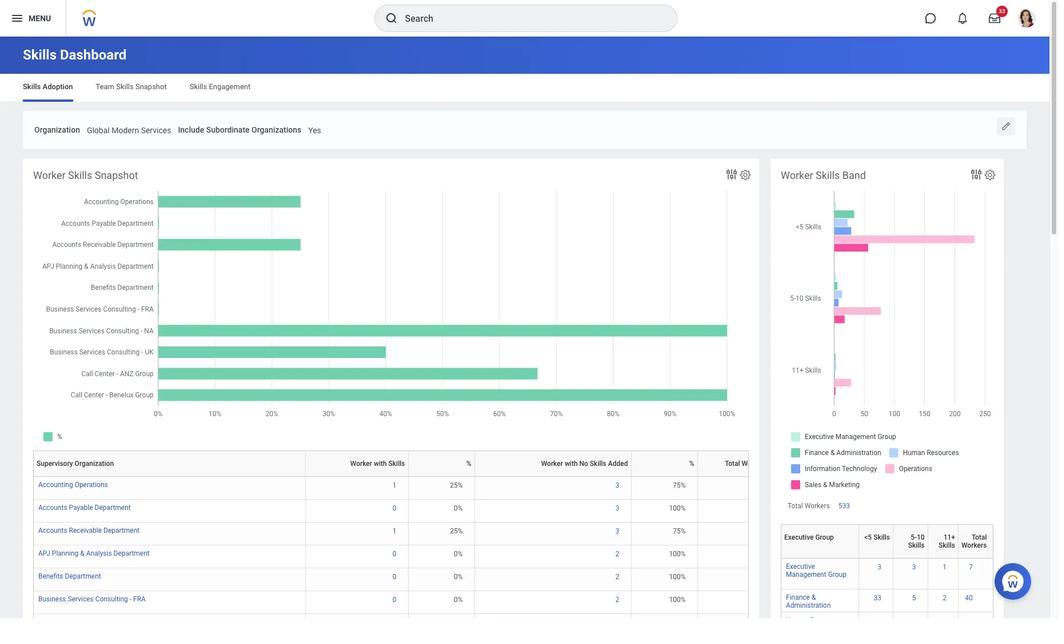 Task type: locate. For each thing, give the bounding box(es) containing it.
worker with skills button
[[308, 450, 412, 476]]

worker
[[33, 169, 66, 181], [781, 169, 813, 181], [350, 460, 372, 468], [541, 460, 563, 468]]

1 100% button from the top
[[669, 504, 687, 513]]

total workers image
[[702, 481, 766, 490], [702, 504, 766, 513], [702, 526, 766, 536], [702, 549, 766, 558], [702, 572, 766, 581], [702, 595, 766, 604]]

4 100% button from the top
[[669, 595, 687, 604]]

1 % from the left
[[466, 460, 471, 468]]

1 25% from the top
[[450, 481, 463, 489]]

0 vertical spatial services
[[141, 126, 171, 135]]

total
[[725, 460, 740, 468], [788, 502, 803, 510], [972, 533, 987, 541]]

1 0 from the top
[[393, 504, 396, 512]]

operations
[[75, 481, 108, 489]]

group
[[815, 533, 834, 541], [828, 571, 847, 579]]

2
[[616, 550, 619, 558], [616, 573, 619, 581], [943, 594, 947, 602], [616, 596, 619, 604]]

snapshot inside worker skills snapshot element
[[95, 169, 138, 181]]

2 0 button from the top
[[393, 549, 398, 558]]

3
[[616, 481, 619, 489], [616, 504, 619, 512], [616, 527, 619, 535], [878, 563, 882, 571], [912, 563, 916, 571]]

1 % button from the left
[[411, 450, 479, 476]]

1 vertical spatial 33 button
[[874, 593, 883, 603]]

configure and view chart data image
[[725, 167, 739, 181], [970, 167, 983, 181]]

2 0% button from the top
[[454, 549, 465, 558]]

&
[[80, 549, 84, 557], [812, 593, 816, 601]]

department right analysis
[[114, 549, 150, 557]]

adoption
[[43, 82, 73, 91]]

0% for department
[[454, 504, 463, 512]]

1 horizontal spatial with
[[565, 460, 578, 468]]

skills adoption
[[23, 82, 73, 91]]

snapshot right team
[[135, 82, 167, 91]]

2 for benefits department
[[616, 573, 619, 581]]

group right "management"
[[828, 571, 847, 579]]

2 vertical spatial total
[[972, 533, 987, 541]]

1 horizontal spatial configure and view chart data image
[[970, 167, 983, 181]]

include subordinate organizations element
[[308, 118, 321, 139]]

2 vertical spatial 1
[[943, 563, 947, 571]]

band
[[843, 169, 866, 181]]

organization
[[34, 125, 80, 134], [75, 460, 114, 468]]

5 button
[[912, 593, 918, 603]]

0 horizontal spatial total workers button
[[701, 460, 767, 468]]

0 vertical spatial executive
[[784, 533, 814, 541]]

0 horizontal spatial workers
[[742, 460, 767, 468]]

2 inside worker skills band element
[[943, 594, 947, 602]]

0 vertical spatial workers
[[742, 460, 767, 468]]

planning
[[52, 549, 79, 557]]

0 vertical spatial &
[[80, 549, 84, 557]]

2 total workers image from the top
[[702, 504, 766, 513]]

1
[[393, 481, 396, 489], [393, 527, 396, 535], [943, 563, 947, 571]]

organizations
[[252, 125, 301, 134]]

accounts down accounting
[[38, 504, 67, 512]]

40
[[965, 594, 973, 602]]

configure and view chart data image inside worker skills snapshot element
[[725, 167, 739, 181]]

worker with skills
[[350, 460, 405, 468]]

worker with no skills added button
[[478, 450, 635, 476]]

finance & administration
[[786, 593, 831, 609]]

1 75% button from the top
[[673, 481, 687, 490]]

1 horizontal spatial &
[[812, 593, 816, 601]]

total inside total workers button
[[972, 533, 987, 541]]

1 configure and view chart data image from the left
[[725, 167, 739, 181]]

2 25% button from the top
[[450, 526, 465, 536]]

skills
[[23, 47, 57, 63], [23, 82, 41, 91], [116, 82, 134, 91], [190, 82, 207, 91], [68, 169, 92, 181], [816, 169, 840, 181], [389, 460, 405, 468], [590, 460, 606, 468], [874, 533, 890, 541], [908, 541, 925, 549], [939, 541, 955, 549]]

payable
[[69, 504, 93, 512]]

0 vertical spatial 1
[[393, 481, 396, 489]]

executive management group link
[[786, 560, 847, 579]]

organization up operations
[[75, 460, 114, 468]]

2 configure and view chart data image from the left
[[970, 167, 983, 181]]

5-10 skills button
[[896, 524, 932, 558]]

0 for consulting
[[393, 596, 396, 604]]

administration
[[786, 601, 831, 609]]

services
[[141, 126, 171, 135], [68, 595, 94, 603]]

1 for accounts receivable department
[[393, 527, 396, 535]]

3 100% from the top
[[669, 573, 686, 581]]

1 vertical spatial 75% button
[[673, 526, 687, 536]]

2 with from the left
[[565, 460, 578, 468]]

0 horizontal spatial configure and view chart data image
[[725, 167, 739, 181]]

3 0% button from the top
[[454, 572, 465, 581]]

total workers inside worker skills snapshot element
[[725, 460, 767, 468]]

5-
[[911, 533, 917, 541]]

2 for apj planning & analysis department
[[616, 550, 619, 558]]

total workers image for accounts payable department
[[702, 504, 766, 513]]

& left analysis
[[80, 549, 84, 557]]

menu button
[[0, 0, 66, 37]]

1 75% from the top
[[673, 481, 686, 489]]

0 vertical spatial accounts
[[38, 504, 67, 512]]

4 0 button from the top
[[393, 595, 398, 604]]

1 vertical spatial &
[[812, 593, 816, 601]]

& right finance
[[812, 593, 816, 601]]

engagement
[[209, 82, 251, 91]]

configure and view chart data image left configure worker skills snapshot "icon"
[[725, 167, 739, 181]]

33 inside worker skills band element
[[874, 594, 882, 602]]

group up executive management group 'link'
[[815, 533, 834, 541]]

33 button left profile logan mcneil image
[[982, 6, 1008, 31]]

1 accounts from the top
[[38, 504, 67, 512]]

2 100% button from the top
[[669, 549, 687, 558]]

executive for executive management group
[[786, 563, 815, 571]]

2 0 from the top
[[393, 550, 396, 558]]

0% for consulting
[[454, 596, 463, 604]]

3 0 button from the top
[[393, 572, 398, 581]]

total workers for topmost total workers button
[[725, 460, 767, 468]]

with for skills
[[374, 460, 387, 468]]

accounts up apj
[[38, 526, 67, 534]]

0 vertical spatial total
[[725, 460, 740, 468]]

0
[[393, 504, 396, 512], [393, 550, 396, 558], [393, 573, 396, 581], [393, 596, 396, 604]]

0 vertical spatial snapshot
[[135, 82, 167, 91]]

2 accounts from the top
[[38, 526, 67, 534]]

75% for accounts receivable department
[[673, 527, 686, 535]]

4 total workers image from the top
[[702, 549, 766, 558]]

edit image
[[1000, 121, 1012, 132]]

department
[[95, 504, 131, 512], [104, 526, 140, 534], [114, 549, 150, 557], [65, 572, 101, 580]]

fra
[[133, 595, 146, 603]]

Yes text field
[[308, 119, 321, 139]]

snapshot for team skills snapshot
[[135, 82, 167, 91]]

1 with from the left
[[374, 460, 387, 468]]

1 vertical spatial 25% button
[[450, 526, 465, 536]]

100% for consulting
[[669, 596, 686, 604]]

4 100% from the top
[[669, 596, 686, 604]]

0 horizontal spatial services
[[68, 595, 94, 603]]

100% for department
[[669, 504, 686, 512]]

tab list
[[11, 74, 1038, 102]]

tab list containing skills adoption
[[11, 74, 1038, 102]]

2 % from the left
[[689, 460, 694, 468]]

worker inside button
[[350, 460, 372, 468]]

0 vertical spatial 75%
[[673, 481, 686, 489]]

2 button for benefits department
[[616, 572, 621, 581]]

2 % button from the left
[[634, 450, 702, 476]]

%
[[466, 460, 471, 468], [689, 460, 694, 468]]

1 vertical spatial executive
[[786, 563, 815, 571]]

3 button for accounts payable department
[[616, 504, 621, 513]]

1 0 button from the top
[[393, 504, 398, 513]]

0% button for consulting
[[454, 595, 465, 604]]

with inside worker with no skills added button
[[565, 460, 578, 468]]

2 75% from the top
[[673, 527, 686, 535]]

2 vertical spatial total workers
[[962, 533, 987, 549]]

business
[[38, 595, 66, 603]]

configure and view chart data image left "configure worker skills band" icon
[[970, 167, 983, 181]]

accounting operations
[[38, 481, 108, 489]]

25% button
[[450, 481, 465, 490], [450, 526, 465, 536]]

100% button
[[669, 504, 687, 513], [669, 549, 687, 558], [669, 572, 687, 581], [669, 595, 687, 604]]

configure and view chart data image for worker skills band
[[970, 167, 983, 181]]

0 horizontal spatial with
[[374, 460, 387, 468]]

0 vertical spatial 33 button
[[982, 6, 1008, 31]]

2 25% from the top
[[450, 527, 463, 535]]

75% button for accounting operations
[[673, 481, 687, 490]]

2 horizontal spatial total workers
[[962, 533, 987, 549]]

6 total workers image from the top
[[702, 595, 766, 604]]

2 0% from the top
[[454, 550, 463, 558]]

accounts receivable department link
[[38, 524, 140, 534]]

33 left profile logan mcneil image
[[999, 8, 1005, 14]]

snapshot down the modern
[[95, 169, 138, 181]]

executive for executive group
[[784, 533, 814, 541]]

configure and view chart data image inside worker skills band element
[[970, 167, 983, 181]]

inbox large image
[[989, 13, 1000, 24]]

organization element
[[87, 118, 171, 139]]

11+ skills button
[[931, 524, 963, 558]]

total workers image for benefits department
[[702, 572, 766, 581]]

configure worker skills snapshot image
[[739, 168, 752, 181]]

total for topmost total workers button
[[725, 460, 740, 468]]

0 vertical spatial total workers
[[725, 460, 767, 468]]

0 vertical spatial 25%
[[450, 481, 463, 489]]

0 vertical spatial group
[[815, 533, 834, 541]]

5 total workers image from the top
[[702, 572, 766, 581]]

with
[[374, 460, 387, 468], [565, 460, 578, 468]]

worker inside button
[[541, 460, 563, 468]]

total workers for the right total workers button
[[962, 533, 987, 549]]

accounts for accounts receivable department
[[38, 526, 67, 534]]

executive group
[[784, 533, 834, 541]]

1 vertical spatial 1
[[393, 527, 396, 535]]

11+ skills
[[939, 533, 955, 549]]

1 horizontal spatial services
[[141, 126, 171, 135]]

1 vertical spatial accounts
[[38, 526, 67, 534]]

1 vertical spatial 1 button
[[393, 526, 398, 536]]

total workers button
[[701, 460, 767, 468], [962, 533, 987, 549]]

0%
[[454, 504, 463, 512], [454, 550, 463, 558], [454, 573, 463, 581], [454, 596, 463, 604]]

0% button for department
[[454, 504, 465, 513]]

33 button left 5
[[874, 593, 883, 603]]

include
[[178, 125, 204, 134]]

4 0% button from the top
[[454, 595, 465, 604]]

total workers image for apj planning & analysis department
[[702, 549, 766, 558]]

7 button
[[969, 563, 975, 572]]

department down operations
[[95, 504, 131, 512]]

executive inside 'button'
[[784, 533, 814, 541]]

group inside executive management group
[[828, 571, 847, 579]]

0 horizontal spatial 33
[[874, 594, 882, 602]]

% button
[[411, 450, 479, 476], [634, 450, 702, 476]]

1 horizontal spatial % button
[[634, 450, 702, 476]]

snapshot
[[135, 82, 167, 91], [95, 169, 138, 181]]

0 horizontal spatial %
[[466, 460, 471, 468]]

accounts
[[38, 504, 67, 512], [38, 526, 67, 534]]

services right the modern
[[141, 126, 171, 135]]

0 horizontal spatial total workers
[[725, 460, 767, 468]]

1 horizontal spatial total
[[788, 502, 803, 510]]

0 vertical spatial 75% button
[[673, 481, 687, 490]]

100%
[[669, 504, 686, 512], [669, 550, 686, 558], [669, 573, 686, 581], [669, 596, 686, 604]]

1 horizontal spatial total workers
[[788, 502, 830, 510]]

0 horizontal spatial 33 button
[[874, 593, 883, 603]]

1 vertical spatial 33
[[874, 594, 882, 602]]

% for second % button from the right
[[466, 460, 471, 468]]

25% for accounts receivable department
[[450, 527, 463, 535]]

1 vertical spatial total
[[788, 502, 803, 510]]

1 horizontal spatial 33 button
[[982, 6, 1008, 31]]

2 for business services consulting - fra
[[616, 596, 619, 604]]

organization left the global
[[34, 125, 80, 134]]

3 for accounting operations
[[616, 481, 619, 489]]

snapshot inside tab list
[[135, 82, 167, 91]]

department up "business services consulting - fra" link
[[65, 572, 101, 580]]

1 0% from the top
[[454, 504, 463, 512]]

33
[[999, 8, 1005, 14], [874, 594, 882, 602]]

1 horizontal spatial workers
[[805, 502, 830, 510]]

11+
[[944, 533, 955, 541]]

75% button
[[673, 481, 687, 490], [673, 526, 687, 536]]

executive up executive management group 'link'
[[784, 533, 814, 541]]

with for no
[[565, 460, 578, 468]]

finance & administration link
[[786, 591, 831, 609]]

worker for worker skills band
[[781, 169, 813, 181]]

4 0 from the top
[[393, 596, 396, 604]]

menu banner
[[0, 0, 1050, 37]]

% for second % button from left
[[689, 460, 694, 468]]

1 0% button from the top
[[454, 504, 465, 513]]

5
[[912, 594, 916, 602]]

2 horizontal spatial workers
[[962, 541, 987, 549]]

0 vertical spatial 33
[[999, 8, 1005, 14]]

2 button
[[616, 549, 621, 558], [616, 572, 621, 581], [943, 593, 948, 603], [616, 595, 621, 604]]

0% button
[[454, 504, 465, 513], [454, 549, 465, 558], [454, 572, 465, 581], [454, 595, 465, 604]]

1 total workers image from the top
[[702, 481, 766, 490]]

services down benefits department
[[68, 595, 94, 603]]

2 button for business services consulting - fra
[[616, 595, 621, 604]]

1 vertical spatial organization
[[75, 460, 114, 468]]

accounts payable department link
[[38, 501, 131, 512]]

apj
[[38, 549, 50, 557]]

0 vertical spatial 1 button
[[393, 481, 398, 490]]

0 horizontal spatial total
[[725, 460, 740, 468]]

1 button
[[393, 481, 398, 490], [393, 526, 398, 536], [943, 563, 948, 572]]

workers
[[742, 460, 767, 468], [805, 502, 830, 510], [962, 541, 987, 549]]

1 25% button from the top
[[450, 481, 465, 490]]

executive down executive group
[[786, 563, 815, 571]]

2 horizontal spatial total
[[972, 533, 987, 541]]

total inside worker skills snapshot element
[[725, 460, 740, 468]]

533 button
[[839, 501, 852, 510]]

533
[[839, 502, 850, 510]]

1 horizontal spatial 33
[[999, 8, 1005, 14]]

2 75% button from the top
[[673, 526, 687, 536]]

1 horizontal spatial %
[[689, 460, 694, 468]]

with inside worker with skills button
[[374, 460, 387, 468]]

executive inside executive management group
[[786, 563, 815, 571]]

1 vertical spatial total workers
[[788, 502, 830, 510]]

0 horizontal spatial &
[[80, 549, 84, 557]]

1 vertical spatial total workers button
[[962, 533, 987, 549]]

33 button
[[982, 6, 1008, 31], [874, 593, 883, 603]]

1 vertical spatial group
[[828, 571, 847, 579]]

0 horizontal spatial % button
[[411, 450, 479, 476]]

1 vertical spatial services
[[68, 595, 94, 603]]

1 vertical spatial 25%
[[450, 527, 463, 535]]

3 total workers image from the top
[[702, 526, 766, 536]]

1 100% from the top
[[669, 504, 686, 512]]

0 vertical spatial 25% button
[[450, 481, 465, 490]]

1 vertical spatial snapshot
[[95, 169, 138, 181]]

1 vertical spatial 75%
[[673, 527, 686, 535]]

executive management group
[[786, 563, 847, 579]]

4 0% from the top
[[454, 596, 463, 604]]

skills dashboard
[[23, 47, 126, 63]]

25% for accounting operations
[[450, 481, 463, 489]]

total workers
[[725, 460, 767, 468], [788, 502, 830, 510], [962, 533, 987, 549]]

supervisory organization button
[[37, 450, 310, 476]]

2 100% from the top
[[669, 550, 686, 558]]

33 left 5
[[874, 594, 882, 602]]

2 button for finance & administration
[[943, 593, 948, 603]]



Task type: describe. For each thing, give the bounding box(es) containing it.
tab list inside "skills dashboard" main content
[[11, 74, 1038, 102]]

services inside text field
[[141, 126, 171, 135]]

accounting
[[38, 481, 73, 489]]

team
[[96, 82, 114, 91]]

0 button for &
[[393, 549, 398, 558]]

receivable
[[69, 526, 102, 534]]

supervisory
[[37, 460, 73, 468]]

business services consulting - fra
[[38, 595, 146, 603]]

yes
[[308, 126, 321, 135]]

0 button for consulting
[[393, 595, 398, 604]]

accounts payable department
[[38, 504, 131, 512]]

snapshot for worker skills snapshot
[[95, 169, 138, 181]]

33 button inside menu banner
[[982, 6, 1008, 31]]

department up analysis
[[104, 526, 140, 534]]

accounts receivable department
[[38, 526, 140, 534]]

100% button for &
[[669, 549, 687, 558]]

<5 skills
[[865, 533, 890, 541]]

apj planning & analysis department
[[38, 549, 150, 557]]

worker for worker skills snapshot
[[33, 169, 66, 181]]

3 for accounts receivable department
[[616, 527, 619, 535]]

1 inside worker skills band element
[[943, 563, 947, 571]]

2 button for apj planning & analysis department
[[616, 549, 621, 558]]

worker for worker with no skills added
[[541, 460, 563, 468]]

analysis
[[86, 549, 112, 557]]

75% button for accounts receivable department
[[673, 526, 687, 536]]

benefits department link
[[38, 570, 101, 580]]

0 for department
[[393, 504, 396, 512]]

total workers image for accounts receivable department
[[702, 526, 766, 536]]

worker skills snapshot
[[33, 169, 138, 181]]

accounting operations link
[[38, 478, 108, 489]]

40 button
[[965, 593, 975, 603]]

services inside worker skills snapshot element
[[68, 595, 94, 603]]

Search Workday  search field
[[405, 6, 653, 31]]

0% button for &
[[454, 549, 465, 558]]

total workers image for business services consulting - fra
[[702, 595, 766, 604]]

worker skills band element
[[771, 158, 1004, 618]]

1 vertical spatial workers
[[805, 502, 830, 510]]

profile logan mcneil image
[[1018, 9, 1036, 30]]

configure and view chart data image for worker skills snapshot
[[725, 167, 739, 181]]

1 button for accounts receivable department
[[393, 526, 398, 536]]

management
[[786, 571, 827, 579]]

3 button for accounting operations
[[616, 481, 621, 490]]

0 vertical spatial organization
[[34, 125, 80, 134]]

-
[[130, 595, 132, 603]]

1 horizontal spatial total workers button
[[962, 533, 987, 549]]

supervisory organization
[[37, 460, 114, 468]]

benefits department
[[38, 572, 101, 580]]

3 0% from the top
[[454, 573, 463, 581]]

workers inside worker skills snapshot element
[[742, 460, 767, 468]]

search image
[[384, 11, 398, 25]]

skills inside button
[[590, 460, 606, 468]]

3 100% button from the top
[[669, 572, 687, 581]]

100% button for consulting
[[669, 595, 687, 604]]

10
[[917, 533, 925, 541]]

subordinate
[[206, 125, 250, 134]]

2 vertical spatial workers
[[962, 541, 987, 549]]

consulting
[[95, 595, 128, 603]]

notifications large image
[[957, 13, 968, 24]]

worker for worker with skills
[[350, 460, 372, 468]]

executive group button
[[784, 525, 863, 559]]

<5
[[865, 533, 872, 541]]

1 for accounting operations
[[393, 481, 396, 489]]

100% for &
[[669, 550, 686, 558]]

& inside finance & administration
[[812, 593, 816, 601]]

25% button for accounting operations
[[450, 481, 465, 490]]

75% for accounting operations
[[673, 481, 686, 489]]

dashboard
[[60, 47, 126, 63]]

0 button for department
[[393, 504, 398, 513]]

global modern services
[[87, 126, 171, 135]]

global
[[87, 126, 110, 135]]

100% button for department
[[669, 504, 687, 513]]

skills engagement
[[190, 82, 251, 91]]

finance
[[786, 593, 810, 601]]

5-10 skills
[[908, 533, 925, 549]]

33 inside menu banner
[[999, 8, 1005, 14]]

7
[[969, 563, 973, 571]]

2 for finance & administration
[[943, 594, 947, 602]]

team skills snapshot
[[96, 82, 167, 91]]

<5 skills button
[[862, 524, 898, 558]]

menu
[[29, 14, 51, 23]]

2 vertical spatial 1 button
[[943, 563, 948, 572]]

3 button for accounts receivable department
[[616, 526, 621, 536]]

configure worker skills band image
[[984, 168, 996, 181]]

accounts for accounts payable department
[[38, 504, 67, 512]]

include subordinate organizations
[[178, 125, 301, 134]]

total for the right total workers button
[[972, 533, 987, 541]]

skills dashboard main content
[[0, 37, 1050, 618]]

worker skills band
[[781, 169, 866, 181]]

& inside the apj planning & analysis department link
[[80, 549, 84, 557]]

apj planning & analysis department link
[[38, 547, 150, 557]]

added
[[608, 460, 628, 468]]

justify image
[[10, 11, 24, 25]]

worker with no skills added
[[541, 460, 628, 468]]

25% button for accounts receivable department
[[450, 526, 465, 536]]

3 0 from the top
[[393, 573, 396, 581]]

business services consulting - fra link
[[38, 593, 146, 603]]

total workers image for accounting operations
[[702, 481, 766, 490]]

no
[[579, 460, 588, 468]]

modern
[[112, 126, 139, 135]]

0% for &
[[454, 550, 463, 558]]

3 for accounts payable department
[[616, 504, 619, 512]]

worker skills snapshot element
[[23, 158, 779, 618]]

0 for &
[[393, 550, 396, 558]]

0 vertical spatial total workers button
[[701, 460, 767, 468]]

1 button for accounting operations
[[393, 481, 398, 490]]

organization inside button
[[75, 460, 114, 468]]

group inside the executive group 'button'
[[815, 533, 834, 541]]

benefits
[[38, 572, 63, 580]]

Global Modern Services text field
[[87, 119, 171, 139]]



Task type: vqa. For each thing, say whether or not it's contained in the screenshot.
Worker Skills Snapshot Snapshot
yes



